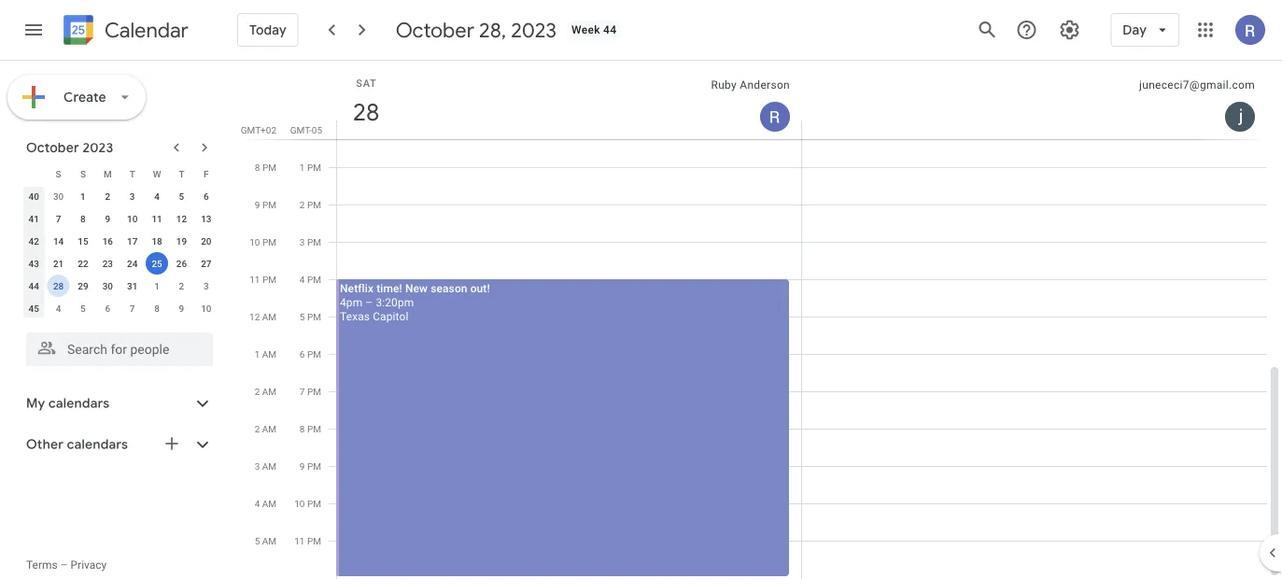 Task type: vqa. For each thing, say whether or not it's contained in the screenshot.


Task type: locate. For each thing, give the bounding box(es) containing it.
7 up 14 element
[[56, 213, 61, 224]]

week
[[572, 23, 601, 36]]

1 vertical spatial 28
[[53, 280, 64, 292]]

0 horizontal spatial 30
[[53, 191, 64, 202]]

12 for 12 am
[[250, 311, 260, 322]]

0 horizontal spatial 11
[[152, 213, 162, 224]]

4 down "3 am"
[[255, 498, 260, 509]]

0 horizontal spatial 8 pm
[[255, 162, 277, 173]]

0 vertical spatial 7
[[56, 213, 61, 224]]

gmt+02
[[241, 124, 277, 135]]

2 down 1 am
[[255, 386, 260, 397]]

1 vertical spatial 8 pm
[[300, 423, 321, 435]]

pm up 12 am
[[263, 274, 277, 285]]

3 up 10 "element"
[[130, 191, 135, 202]]

am up 4 am on the left of the page
[[262, 461, 277, 472]]

september 30 element
[[47, 185, 70, 207]]

1 horizontal spatial october
[[396, 17, 475, 43]]

1 horizontal spatial 2023
[[511, 17, 557, 43]]

28 down 21
[[53, 280, 64, 292]]

2 am down 1 am
[[255, 386, 277, 397]]

season
[[431, 282, 468, 295]]

None search field
[[0, 325, 232, 366]]

1 horizontal spatial –
[[366, 296, 373, 309]]

1 horizontal spatial t
[[179, 168, 185, 179]]

0 horizontal spatial october
[[26, 139, 79, 156]]

7 for 7 pm
[[300, 386, 305, 397]]

4 row from the top
[[21, 230, 219, 252]]

– inside netflix time! new season out! 4pm – 3:20pm texas capitol
[[366, 296, 373, 309]]

3 pm
[[300, 236, 321, 248]]

21 element
[[47, 252, 70, 275]]

21
[[53, 258, 64, 269]]

7 down 31 element
[[130, 303, 135, 314]]

october left 28,
[[396, 17, 475, 43]]

am down 12 am
[[262, 349, 277, 360]]

9 right "3 am"
[[300, 461, 305, 472]]

t left w
[[130, 168, 135, 179]]

add other calendars image
[[163, 435, 181, 453]]

8 down november 1 element
[[154, 303, 160, 314]]

0 vertical spatial october
[[396, 17, 475, 43]]

3 for november 3 'element'
[[204, 280, 209, 292]]

5 for 5 am
[[255, 535, 260, 547]]

8
[[255, 162, 260, 173], [80, 213, 86, 224], [154, 303, 160, 314], [300, 423, 305, 435]]

1 vertical spatial –
[[60, 559, 68, 572]]

24
[[127, 258, 138, 269]]

11 right 5 am
[[295, 535, 305, 547]]

0 vertical spatial 28
[[352, 97, 378, 128]]

0 vertical spatial 9 pm
[[255, 199, 277, 210]]

5 up 6 pm at the bottom of page
[[300, 311, 305, 322]]

pm left 3 pm
[[263, 236, 277, 248]]

5 for november 5 element
[[80, 303, 86, 314]]

4
[[154, 191, 160, 202], [300, 274, 305, 285], [56, 303, 61, 314], [255, 498, 260, 509]]

1 vertical spatial 11
[[250, 274, 260, 285]]

pm down 7 pm
[[307, 423, 321, 435]]

11 pm up 12 am
[[250, 274, 277, 285]]

am down 4 am on the left of the page
[[262, 535, 277, 547]]

am
[[262, 311, 277, 322], [262, 349, 277, 360], [262, 386, 277, 397], [262, 423, 277, 435], [262, 461, 277, 472], [262, 498, 277, 509], [262, 535, 277, 547]]

9 pm right "3 am"
[[300, 461, 321, 472]]

5 down 4 am on the left of the page
[[255, 535, 260, 547]]

2 vertical spatial 6
[[300, 349, 305, 360]]

3 up 4 am on the left of the page
[[255, 461, 260, 472]]

row
[[21, 163, 219, 185], [21, 185, 219, 207], [21, 207, 219, 230], [21, 230, 219, 252], [21, 252, 219, 275], [21, 275, 219, 297], [21, 297, 219, 320]]

2 up "3 am"
[[255, 423, 260, 435]]

–
[[366, 296, 373, 309], [60, 559, 68, 572]]

25
[[152, 258, 162, 269]]

sat 28
[[352, 77, 378, 128]]

1 horizontal spatial 44
[[604, 23, 617, 36]]

2 row from the top
[[21, 185, 219, 207]]

f
[[204, 168, 209, 179]]

t right w
[[179, 168, 185, 179]]

1 down "gmt-"
[[300, 162, 305, 173]]

1 vertical spatial calendars
[[67, 436, 128, 453]]

1 horizontal spatial 28
[[352, 97, 378, 128]]

10
[[127, 213, 138, 224], [250, 236, 260, 248], [201, 303, 212, 314], [295, 498, 305, 509]]

05
[[312, 124, 322, 135]]

calendars down my calendars dropdown button
[[67, 436, 128, 453]]

new
[[405, 282, 428, 295]]

15 element
[[72, 230, 94, 252]]

texas
[[340, 310, 370, 323]]

12 inside 28 grid
[[250, 311, 260, 322]]

junececi7@gmail.com
[[1140, 78, 1256, 92]]

0 horizontal spatial 12
[[176, 213, 187, 224]]

22
[[78, 258, 88, 269]]

0 horizontal spatial 9 pm
[[255, 199, 277, 210]]

1
[[300, 162, 305, 173], [80, 191, 86, 202], [154, 280, 160, 292], [255, 349, 260, 360]]

am up 1 am
[[262, 311, 277, 322]]

gmt-
[[290, 124, 312, 135]]

11 inside october 2023 grid
[[152, 213, 162, 224]]

saturday, october 28 element
[[345, 91, 388, 134]]

october
[[396, 17, 475, 43], [26, 139, 79, 156]]

1 horizontal spatial 7
[[130, 303, 135, 314]]

13
[[201, 213, 212, 224]]

1 vertical spatial 12
[[250, 311, 260, 322]]

0 horizontal spatial t
[[130, 168, 135, 179]]

10 pm left 3 pm
[[250, 236, 277, 248]]

pm down 2 pm
[[307, 236, 321, 248]]

other
[[26, 436, 64, 453]]

1 horizontal spatial 12
[[250, 311, 260, 322]]

1 vertical spatial 30
[[102, 280, 113, 292]]

9 down november 2 "element"
[[179, 303, 184, 314]]

5 pm
[[300, 311, 321, 322]]

1 s from the left
[[56, 168, 61, 179]]

0 vertical spatial 6
[[204, 191, 209, 202]]

5 row from the top
[[21, 252, 219, 275]]

calendars
[[48, 395, 110, 412], [67, 436, 128, 453]]

row group
[[21, 185, 219, 320]]

row containing 43
[[21, 252, 219, 275]]

october 2023
[[26, 139, 113, 156]]

pm
[[263, 162, 277, 173], [307, 162, 321, 173], [263, 199, 277, 210], [307, 199, 321, 210], [263, 236, 277, 248], [307, 236, 321, 248], [263, 274, 277, 285], [307, 274, 321, 285], [307, 311, 321, 322], [307, 349, 321, 360], [307, 386, 321, 397], [307, 423, 321, 435], [307, 461, 321, 472], [307, 498, 321, 509], [307, 535, 321, 547]]

0 vertical spatial 11
[[152, 213, 162, 224]]

11 up 12 am
[[250, 274, 260, 285]]

9 up 16 element
[[105, 213, 110, 224]]

2 up 'november 9' element
[[179, 280, 184, 292]]

1 vertical spatial 2 am
[[255, 423, 277, 435]]

calendar
[[105, 17, 189, 43]]

s left m
[[80, 168, 86, 179]]

4 am from the top
[[262, 423, 277, 435]]

7
[[56, 213, 61, 224], [130, 303, 135, 314], [300, 386, 305, 397]]

3 inside 'element'
[[204, 280, 209, 292]]

october up september 30 element
[[26, 139, 79, 156]]

2
[[105, 191, 110, 202], [300, 199, 305, 210], [179, 280, 184, 292], [255, 386, 260, 397], [255, 423, 260, 435]]

16 element
[[97, 230, 119, 252]]

30 right 40 at left top
[[53, 191, 64, 202]]

2023 right 28,
[[511, 17, 557, 43]]

october 28, 2023
[[396, 17, 557, 43]]

30
[[53, 191, 64, 202], [102, 280, 113, 292]]

today button
[[237, 7, 299, 52]]

terms
[[26, 559, 58, 572]]

gmt-05
[[290, 124, 322, 135]]

anderson
[[740, 78, 791, 92]]

2 am from the top
[[262, 349, 277, 360]]

1 down 12 am
[[255, 349, 260, 360]]

4 up 5 pm
[[300, 274, 305, 285]]

28,
[[479, 17, 507, 43]]

3 down the 27 element
[[204, 280, 209, 292]]

– right the 4pm
[[366, 296, 373, 309]]

1 horizontal spatial 9 pm
[[300, 461, 321, 472]]

2 am up "3 am"
[[255, 423, 277, 435]]

pm up 5 pm
[[307, 274, 321, 285]]

2 horizontal spatial 7
[[300, 386, 305, 397]]

november 9 element
[[170, 297, 193, 320]]

3 row from the top
[[21, 207, 219, 230]]

7 row from the top
[[21, 297, 219, 320]]

w
[[153, 168, 161, 179]]

pm up 3 pm
[[307, 199, 321, 210]]

8 pm down 7 pm
[[300, 423, 321, 435]]

– right "terms" link at the left
[[60, 559, 68, 572]]

0 vertical spatial –
[[366, 296, 373, 309]]

ruby anderson
[[712, 78, 791, 92]]

6 am from the top
[[262, 498, 277, 509]]

6
[[204, 191, 209, 202], [105, 303, 110, 314], [300, 349, 305, 360]]

2 am
[[255, 386, 277, 397], [255, 423, 277, 435]]

6 inside 28 grid
[[300, 349, 305, 360]]

1 vertical spatial 10 pm
[[295, 498, 321, 509]]

0 vertical spatial 2023
[[511, 17, 557, 43]]

0 horizontal spatial 28
[[53, 280, 64, 292]]

12 am
[[250, 311, 277, 322]]

0 horizontal spatial s
[[56, 168, 61, 179]]

30 down '23'
[[102, 280, 113, 292]]

0 horizontal spatial 6
[[105, 303, 110, 314]]

6 right 1 am
[[300, 349, 305, 360]]

12 up 1 am
[[250, 311, 260, 322]]

1 vertical spatial october
[[26, 139, 79, 156]]

10 right 4 am on the left of the page
[[295, 498, 305, 509]]

1 vertical spatial 44
[[29, 280, 39, 292]]

row containing 40
[[21, 185, 219, 207]]

11
[[152, 213, 162, 224], [250, 274, 260, 285], [295, 535, 305, 547]]

2023 up m
[[83, 139, 113, 156]]

30 for september 30 element
[[53, 191, 64, 202]]

0 vertical spatial 30
[[53, 191, 64, 202]]

6 up 13 element
[[204, 191, 209, 202]]

28 element
[[47, 275, 70, 297]]

11 pm right 5 am
[[295, 535, 321, 547]]

10 pm right 4 am on the left of the page
[[295, 498, 321, 509]]

7 inside 28 grid
[[300, 386, 305, 397]]

9 pm
[[255, 199, 277, 210], [300, 461, 321, 472]]

november 2 element
[[170, 275, 193, 297]]

am down "3 am"
[[262, 498, 277, 509]]

0 vertical spatial 11 pm
[[250, 274, 277, 285]]

8 pm down the gmt+02
[[255, 162, 277, 173]]

28 down sat
[[352, 97, 378, 128]]

october 2023 grid
[[18, 163, 219, 320]]

1 for november 1 element
[[154, 280, 160, 292]]

0 horizontal spatial 2023
[[83, 139, 113, 156]]

0 horizontal spatial 7
[[56, 213, 61, 224]]

6 row from the top
[[21, 275, 219, 297]]

4 down 28 element at the left of page
[[56, 303, 61, 314]]

week 44
[[572, 23, 617, 36]]

0 horizontal spatial 11 pm
[[250, 274, 277, 285]]

2 horizontal spatial 11
[[295, 535, 305, 547]]

3 for 3 am
[[255, 461, 260, 472]]

1 horizontal spatial 30
[[102, 280, 113, 292]]

12 up 19
[[176, 213, 187, 224]]

1 am from the top
[[262, 311, 277, 322]]

5 down 29 element
[[80, 303, 86, 314]]

privacy link
[[71, 559, 107, 572]]

8 pm
[[255, 162, 277, 173], [300, 423, 321, 435]]

calendars up "other calendars"
[[48, 395, 110, 412]]

2 vertical spatial 7
[[300, 386, 305, 397]]

out!
[[471, 282, 490, 295]]

row group inside october 2023 grid
[[21, 185, 219, 320]]

14 element
[[47, 230, 70, 252]]

row containing 41
[[21, 207, 219, 230]]

1 row from the top
[[21, 163, 219, 185]]

6 down 30 "element"
[[105, 303, 110, 314]]

7 down 6 pm at the bottom of page
[[300, 386, 305, 397]]

privacy
[[71, 559, 107, 572]]

pm down 6 pm at the bottom of page
[[307, 386, 321, 397]]

28 inside cell
[[53, 280, 64, 292]]

44 right week
[[604, 23, 617, 36]]

1 down 25 cell
[[154, 280, 160, 292]]

t
[[130, 168, 135, 179], [179, 168, 185, 179]]

calendars for other calendars
[[67, 436, 128, 453]]

28 cell
[[46, 275, 71, 297]]

1 right september 30 element
[[80, 191, 86, 202]]

0 vertical spatial 12
[[176, 213, 187, 224]]

44 up 45
[[29, 280, 39, 292]]

3 down 2 pm
[[300, 236, 305, 248]]

1 horizontal spatial 10 pm
[[295, 498, 321, 509]]

0 vertical spatial 2 am
[[255, 386, 277, 397]]

s
[[56, 168, 61, 179], [80, 168, 86, 179]]

1 horizontal spatial 11
[[250, 274, 260, 285]]

4 for 4 pm
[[300, 274, 305, 285]]

5 for 5 pm
[[300, 311, 305, 322]]

am down 1 am
[[262, 386, 277, 397]]

5
[[179, 191, 184, 202], [80, 303, 86, 314], [300, 311, 305, 322], [255, 535, 260, 547]]

2 horizontal spatial 6
[[300, 349, 305, 360]]

2023
[[511, 17, 557, 43], [83, 139, 113, 156]]

pm up 6 pm at the bottom of page
[[307, 311, 321, 322]]

25, today element
[[146, 252, 168, 275]]

0 vertical spatial 10 pm
[[250, 236, 277, 248]]

1 horizontal spatial 8 pm
[[300, 423, 321, 435]]

9
[[255, 199, 260, 210], [105, 213, 110, 224], [179, 303, 184, 314], [300, 461, 305, 472]]

23 element
[[97, 252, 119, 275]]

44
[[604, 23, 617, 36], [29, 280, 39, 292]]

12
[[176, 213, 187, 224], [250, 311, 260, 322]]

30 inside "element"
[[102, 280, 113, 292]]

1 vertical spatial 6
[[105, 303, 110, 314]]

4 up 11 element
[[154, 191, 160, 202]]

0 horizontal spatial 44
[[29, 280, 39, 292]]

row containing 44
[[21, 275, 219, 297]]

1 vertical spatial 7
[[130, 303, 135, 314]]

1 vertical spatial 11 pm
[[295, 535, 321, 547]]

row containing 42
[[21, 230, 219, 252]]

1 horizontal spatial s
[[80, 168, 86, 179]]

row group containing 40
[[21, 185, 219, 320]]

11 up 18
[[152, 213, 162, 224]]

3
[[130, 191, 135, 202], [300, 236, 305, 248], [204, 280, 209, 292], [255, 461, 260, 472]]

31
[[127, 280, 138, 292]]

11 pm
[[250, 274, 277, 285], [295, 535, 321, 547]]

4 am
[[255, 498, 277, 509]]

calendar heading
[[101, 17, 189, 43]]

am up "3 am"
[[262, 423, 277, 435]]

3 am from the top
[[262, 386, 277, 397]]

s up september 30 element
[[56, 168, 61, 179]]

28
[[352, 97, 378, 128], [53, 280, 64, 292]]

0 vertical spatial calendars
[[48, 395, 110, 412]]

12 inside "element"
[[176, 213, 187, 224]]

10 up 17
[[127, 213, 138, 224]]

main drawer image
[[22, 19, 45, 41]]

row containing s
[[21, 163, 219, 185]]

1 for 1 pm
[[300, 162, 305, 173]]

10 pm
[[250, 236, 277, 248], [295, 498, 321, 509]]

pm up 7 pm
[[307, 349, 321, 360]]

9 pm left 2 pm
[[255, 199, 277, 210]]



Task type: describe. For each thing, give the bounding box(es) containing it.
1 horizontal spatial 11 pm
[[295, 535, 321, 547]]

29
[[78, 280, 88, 292]]

10 inside "element"
[[127, 213, 138, 224]]

5 up the 12 "element"
[[179, 191, 184, 202]]

43
[[29, 258, 39, 269]]

2 up 3 pm
[[300, 199, 305, 210]]

terms link
[[26, 559, 58, 572]]

28 grid
[[239, 61, 1283, 579]]

netflix time! new season out! 4pm – 3:20pm texas capitol
[[340, 282, 490, 323]]

row containing 45
[[21, 297, 219, 320]]

4 for 4 am
[[255, 498, 260, 509]]

18 element
[[146, 230, 168, 252]]

25 cell
[[145, 252, 169, 275]]

7 for november 7 element
[[130, 303, 135, 314]]

november 10 element
[[195, 297, 218, 320]]

1 am
[[255, 349, 277, 360]]

2 down m
[[105, 191, 110, 202]]

0 vertical spatial 44
[[604, 23, 617, 36]]

3:20pm
[[376, 296, 414, 309]]

27 element
[[195, 252, 218, 275]]

14
[[53, 235, 64, 247]]

november 4 element
[[47, 297, 70, 320]]

4 for november 4 element
[[56, 303, 61, 314]]

today
[[249, 21, 287, 38]]

24 element
[[121, 252, 144, 275]]

october for october 28, 2023
[[396, 17, 475, 43]]

16
[[102, 235, 113, 247]]

2 s from the left
[[80, 168, 86, 179]]

pm right 5 am
[[307, 535, 321, 547]]

5 am
[[255, 535, 277, 547]]

november 7 element
[[121, 297, 144, 320]]

17 element
[[121, 230, 144, 252]]

20
[[201, 235, 212, 247]]

netflix
[[340, 282, 374, 295]]

1 horizontal spatial 6
[[204, 191, 209, 202]]

calendars for my calendars
[[48, 395, 110, 412]]

7 pm
[[300, 386, 321, 397]]

8 down the gmt+02
[[255, 162, 260, 173]]

10 element
[[121, 207, 144, 230]]

pm right 4 am on the left of the page
[[307, 498, 321, 509]]

sat
[[356, 77, 377, 89]]

12 element
[[170, 207, 193, 230]]

november 8 element
[[146, 297, 168, 320]]

settings menu image
[[1059, 19, 1081, 41]]

pm down the gmt+02
[[263, 162, 277, 173]]

2 2 am from the top
[[255, 423, 277, 435]]

17
[[127, 235, 138, 247]]

19
[[176, 235, 187, 247]]

44 inside row group
[[29, 280, 39, 292]]

45
[[29, 303, 39, 314]]

10 down november 3 'element'
[[201, 303, 212, 314]]

11 element
[[146, 207, 168, 230]]

40
[[29, 191, 39, 202]]

1 t from the left
[[130, 168, 135, 179]]

42
[[29, 235, 39, 247]]

28 column header
[[336, 61, 803, 139]]

12 for 12
[[176, 213, 187, 224]]

29 element
[[72, 275, 94, 297]]

november 1 element
[[146, 275, 168, 297]]

other calendars
[[26, 436, 128, 453]]

create
[[64, 89, 106, 106]]

30 element
[[97, 275, 119, 297]]

22 element
[[72, 252, 94, 275]]

23
[[102, 258, 113, 269]]

october for october 2023
[[26, 139, 79, 156]]

pm right "3 am"
[[307, 461, 321, 472]]

2 vertical spatial 11
[[295, 535, 305, 547]]

ruby
[[712, 78, 737, 92]]

0 horizontal spatial –
[[60, 559, 68, 572]]

m
[[104, 168, 112, 179]]

capitol
[[373, 310, 409, 323]]

6 pm
[[300, 349, 321, 360]]

day
[[1123, 21, 1147, 38]]

time!
[[377, 282, 403, 295]]

6 for november 6 element on the bottom left
[[105, 303, 110, 314]]

2 t from the left
[[179, 168, 185, 179]]

26
[[176, 258, 187, 269]]

19 element
[[170, 230, 193, 252]]

2 pm
[[300, 199, 321, 210]]

4pm
[[340, 296, 363, 309]]

5 am from the top
[[262, 461, 277, 472]]

3 am
[[255, 461, 277, 472]]

1 for 1 am
[[255, 349, 260, 360]]

1 2 am from the top
[[255, 386, 277, 397]]

day button
[[1111, 7, 1180, 52]]

10 right 20 element
[[250, 236, 260, 248]]

my calendars button
[[4, 389, 232, 419]]

31 element
[[121, 275, 144, 297]]

4 pm
[[300, 274, 321, 285]]

28 inside column header
[[352, 97, 378, 128]]

30 for 30 "element"
[[102, 280, 113, 292]]

Search for people text field
[[37, 333, 202, 366]]

27
[[201, 258, 212, 269]]

2 inside "element"
[[179, 280, 184, 292]]

calendar element
[[60, 11, 189, 52]]

pm down 05
[[307, 162, 321, 173]]

other calendars button
[[4, 430, 232, 460]]

terms – privacy
[[26, 559, 107, 572]]

november 3 element
[[195, 275, 218, 297]]

15
[[78, 235, 88, 247]]

18
[[152, 235, 162, 247]]

1 vertical spatial 2023
[[83, 139, 113, 156]]

1 pm
[[300, 162, 321, 173]]

my
[[26, 395, 45, 412]]

20 element
[[195, 230, 218, 252]]

6 for 6 pm
[[300, 349, 305, 360]]

junececi7@gmail.com column header
[[802, 61, 1268, 139]]

8 down 7 pm
[[300, 423, 305, 435]]

13 element
[[195, 207, 218, 230]]

create button
[[7, 75, 146, 120]]

my calendars
[[26, 395, 110, 412]]

0 horizontal spatial 10 pm
[[250, 236, 277, 248]]

pm left 2 pm
[[263, 199, 277, 210]]

7 am from the top
[[262, 535, 277, 547]]

26 element
[[170, 252, 193, 275]]

november 5 element
[[72, 297, 94, 320]]

41
[[29, 213, 39, 224]]

9 left 2 pm
[[255, 199, 260, 210]]

8 up 15 element
[[80, 213, 86, 224]]

november 6 element
[[97, 297, 119, 320]]

1 vertical spatial 9 pm
[[300, 461, 321, 472]]

0 vertical spatial 8 pm
[[255, 162, 277, 173]]

3 for 3 pm
[[300, 236, 305, 248]]



